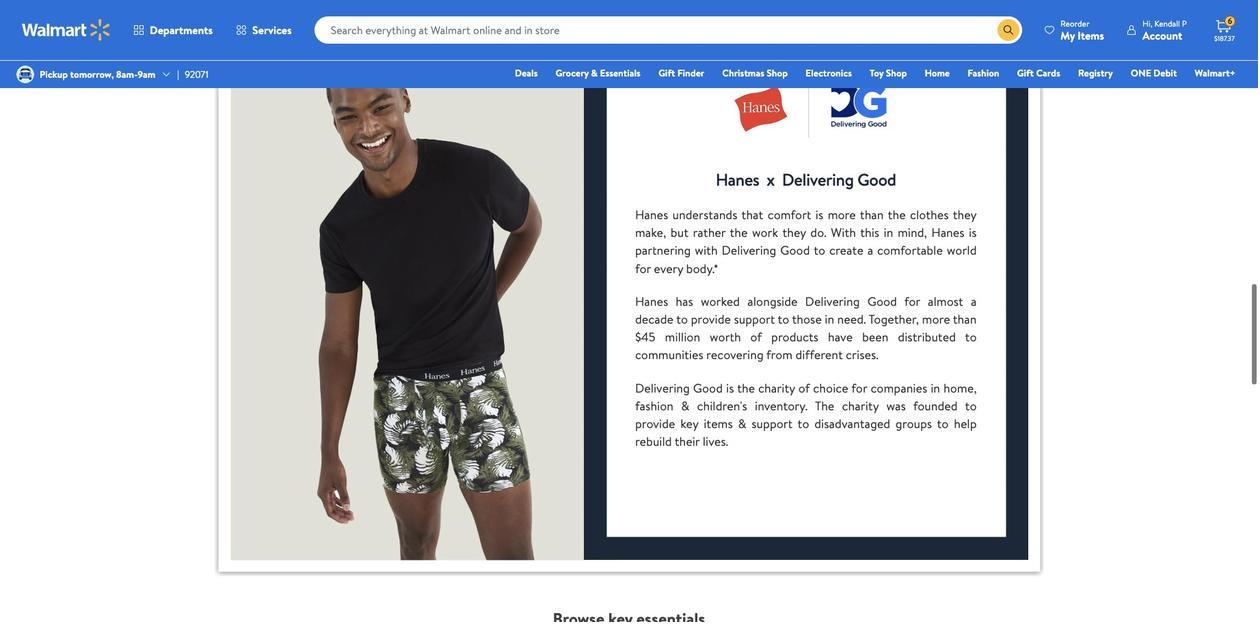 Task type: vqa. For each thing, say whether or not it's contained in the screenshot.
"Services"
yes



Task type: locate. For each thing, give the bounding box(es) containing it.
shop right the toy
[[886, 66, 907, 80]]

gift left finder
[[658, 66, 675, 80]]

hi, kendall p account
[[1143, 17, 1187, 43]]

gift cards
[[1017, 66, 1060, 80]]

0 horizontal spatial gift
[[658, 66, 675, 80]]

cards
[[1036, 66, 1060, 80]]

0 horizontal spatial shop
[[767, 66, 788, 80]]

reorder my items
[[1061, 17, 1104, 43]]

home link
[[919, 66, 956, 81]]

gift left cards
[[1017, 66, 1034, 80]]

1 horizontal spatial shop
[[886, 66, 907, 80]]

2 gift from the left
[[1017, 66, 1034, 80]]

toy
[[870, 66, 884, 80]]

6 $187.37
[[1214, 15, 1235, 43]]

shop right christmas
[[767, 66, 788, 80]]

1 shop from the left
[[767, 66, 788, 80]]

Walmart Site-Wide search field
[[314, 16, 1022, 44]]

registry link
[[1072, 66, 1119, 81]]

gift finder
[[658, 66, 705, 80]]

walmart+
[[1195, 66, 1236, 80]]

$187.37
[[1214, 34, 1235, 43]]

finder
[[677, 66, 705, 80]]

2 shop from the left
[[886, 66, 907, 80]]

departments button
[[122, 14, 224, 47]]

reorder
[[1061, 17, 1090, 29]]

gift for gift cards
[[1017, 66, 1034, 80]]

&
[[591, 66, 598, 80]]

shop
[[767, 66, 788, 80], [886, 66, 907, 80]]

 image
[[16, 66, 34, 83]]

my
[[1061, 28, 1075, 43]]

p
[[1182, 17, 1187, 29]]

|
[[177, 68, 179, 81]]

essentials
[[600, 66, 641, 80]]

9am
[[138, 68, 155, 81]]

walmart image
[[22, 19, 111, 41]]

6
[[1228, 15, 1232, 27]]

kendall
[[1155, 17, 1180, 29]]

8am-
[[116, 68, 138, 81]]

services
[[252, 23, 292, 38]]

electronics link
[[799, 66, 858, 81]]

1 horizontal spatial gift
[[1017, 66, 1034, 80]]

toy shop link
[[864, 66, 913, 81]]

1 gift from the left
[[658, 66, 675, 80]]

gift
[[658, 66, 675, 80], [1017, 66, 1034, 80]]

deals link
[[509, 66, 544, 81]]



Task type: describe. For each thing, give the bounding box(es) containing it.
departments
[[150, 23, 213, 38]]

registry
[[1078, 66, 1113, 80]]

items
[[1078, 28, 1104, 43]]

gift cards link
[[1011, 66, 1067, 81]]

toy shop
[[870, 66, 907, 80]]

christmas
[[722, 66, 765, 80]]

shop for toy shop
[[886, 66, 907, 80]]

christmas shop
[[722, 66, 788, 80]]

hi,
[[1143, 17, 1153, 29]]

one debit
[[1131, 66, 1177, 80]]

pickup tomorrow, 8am-9am
[[40, 68, 155, 81]]

walmart+ link
[[1189, 66, 1242, 81]]

debit
[[1154, 66, 1177, 80]]

search icon image
[[1003, 25, 1014, 36]]

electronics
[[806, 66, 852, 80]]

one
[[1131, 66, 1151, 80]]

tomorrow,
[[70, 68, 114, 81]]

christmas shop link
[[716, 66, 794, 81]]

deals
[[515, 66, 538, 80]]

| 92071
[[177, 68, 209, 81]]

account
[[1143, 28, 1182, 43]]

services button
[[224, 14, 303, 47]]

pickup
[[40, 68, 68, 81]]

grocery & essentials link
[[549, 66, 647, 81]]

fashion link
[[962, 66, 1006, 81]]

grocery & essentials
[[556, 66, 641, 80]]

home
[[925, 66, 950, 80]]

one debit link
[[1125, 66, 1183, 81]]

fashion
[[968, 66, 999, 80]]

gift finder link
[[652, 66, 711, 81]]

Search search field
[[314, 16, 1022, 44]]

92071
[[185, 68, 209, 81]]

shop for christmas shop
[[767, 66, 788, 80]]

gift for gift finder
[[658, 66, 675, 80]]

grocery
[[556, 66, 589, 80]]



